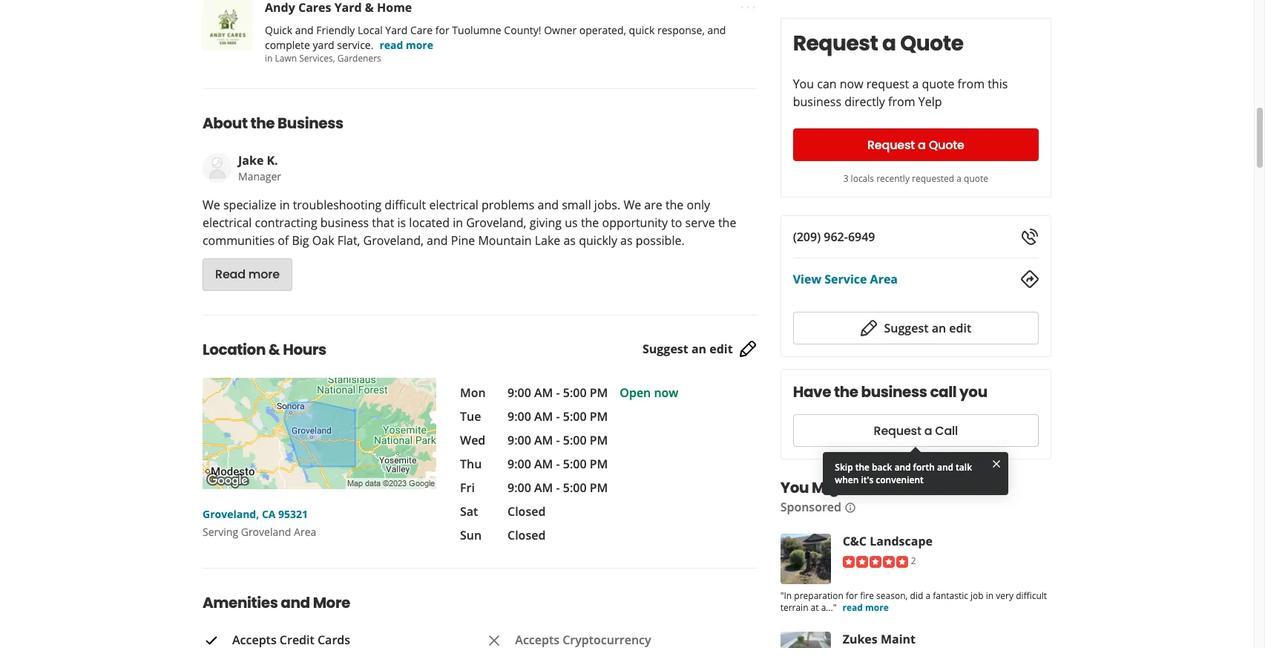 Task type: vqa. For each thing, say whether or not it's contained in the screenshot.
See all
no



Task type: describe. For each thing, give the bounding box(es) containing it.
amenities
[[203, 592, 278, 613]]

a inside "in preparation for fire season, did a fantastic job in very difficult terrain at a…"
[[926, 590, 931, 602]]

location & hours element
[[179, 315, 781, 544]]

fire
[[861, 590, 875, 602]]

9:00 for wed
[[508, 432, 531, 448]]

am for wed
[[535, 432, 553, 448]]

specialize
[[223, 197, 277, 213]]

call
[[936, 422, 959, 439]]

5:00 for fri
[[563, 480, 587, 496]]

when
[[836, 474, 859, 486]]

suggest an edit inside 'suggest an edit' link
[[643, 341, 733, 357]]

1 horizontal spatial from
[[958, 76, 985, 92]]

us
[[565, 214, 578, 231]]

9:00 for mon
[[508, 384, 531, 401]]

county!
[[504, 23, 542, 37]]

quote for requested
[[965, 172, 989, 185]]

suggest inside suggest an edit 'button'
[[885, 320, 929, 336]]

quick
[[629, 23, 655, 37]]

more for quick
[[406, 38, 434, 52]]

c&c
[[843, 533, 867, 549]]

tuolumne
[[452, 23, 502, 37]]

consider
[[892, 477, 959, 498]]

24 pencil v2 image inside suggest an edit 'button'
[[861, 319, 879, 337]]

jobs.
[[595, 197, 621, 213]]

groveland, ca 95321 link
[[203, 507, 308, 521]]

sun
[[460, 527, 482, 543]]

have the business call you
[[793, 382, 988, 402]]

groveland, inside groveland, ca 95321 serving groveland area
[[203, 507, 259, 521]]

wed
[[460, 432, 486, 448]]

24 pencil v2 image inside the location & hours element
[[739, 340, 757, 358]]

job
[[971, 590, 984, 602]]

view service area link
[[793, 271, 898, 287]]

maint
[[881, 631, 916, 647]]

accepts cryptocurrency
[[516, 632, 652, 648]]

skip the back and forth and talk when it's convenient
[[836, 461, 973, 486]]

read
[[215, 266, 246, 283]]

groveland, ca 95321 serving groveland area
[[203, 507, 317, 539]]

open
[[620, 384, 651, 401]]

credit
[[280, 632, 315, 648]]

friendly
[[317, 23, 355, 37]]

2 horizontal spatial business
[[862, 382, 928, 402]]

- for tue
[[556, 408, 560, 425]]

in lawn services, gardeners
[[265, 52, 382, 64]]

read more link for yard
[[380, 38, 434, 52]]

2
[[912, 555, 917, 567]]

yelp
[[919, 94, 943, 110]]

an inside the location & hours element
[[692, 341, 707, 357]]

9:00 am - 5:00 pm for wed
[[508, 432, 608, 448]]

read more for season,
[[843, 601, 889, 614]]

quick and friendly local yard care for tuolumne county! owner operated, quick response, and complete yard service.
[[265, 23, 726, 52]]

open now
[[620, 384, 679, 401]]

possible.
[[636, 232, 685, 249]]

call
[[931, 382, 957, 402]]

directly
[[845, 94, 886, 110]]

business inside you can now request a quote from this business directly from yelp
[[793, 94, 842, 110]]

the right about
[[251, 113, 275, 134]]

9:00 for tue
[[508, 408, 531, 425]]

"in
[[781, 590, 792, 602]]

5:00 for wed
[[563, 432, 587, 448]]

the up 'to'
[[666, 197, 684, 213]]

can
[[818, 76, 837, 92]]

cards
[[318, 632, 351, 648]]

a…"
[[822, 601, 837, 614]]

quickly
[[579, 232, 618, 249]]

you for you can now request a quote from this business directly from yelp
[[793, 76, 815, 92]]

service.
[[337, 38, 374, 52]]

have
[[793, 382, 832, 402]]

in up pine
[[453, 214, 463, 231]]

zukes maint link
[[843, 631, 916, 647]]

services,
[[299, 52, 335, 64]]

- for thu
[[556, 456, 560, 472]]

c&c landscape
[[843, 533, 933, 549]]

mountain
[[478, 232, 532, 249]]

in left lawn
[[265, 52, 273, 64]]

read for fire
[[843, 601, 863, 614]]

more inside button
[[249, 266, 280, 283]]

opportunity
[[603, 214, 668, 231]]

are
[[645, 197, 663, 213]]

pine
[[451, 232, 475, 249]]

talk
[[956, 461, 973, 474]]

0 vertical spatial quote
[[901, 29, 964, 58]]

season,
[[877, 590, 908, 602]]

hours
[[283, 339, 327, 360]]

and left more on the bottom of page
[[281, 592, 310, 613]]

flat,
[[338, 232, 360, 249]]

recently
[[877, 172, 910, 185]]

9:00 am - 5:00 pm for tue
[[508, 408, 608, 425]]

yard
[[386, 23, 408, 37]]

terrain
[[781, 601, 809, 614]]

serve
[[686, 214, 716, 231]]

request
[[867, 76, 910, 92]]

3
[[844, 172, 849, 185]]

response,
[[658, 23, 705, 37]]

9:00 am - 5:00 pm for thu
[[508, 456, 608, 472]]

and left talk
[[938, 461, 954, 474]]

(209)
[[793, 229, 821, 245]]

24 directions v2 image
[[1022, 270, 1040, 288]]

for inside "in preparation for fire season, did a fantastic job in very difficult terrain at a…"
[[846, 590, 858, 602]]

am for thu
[[535, 456, 553, 472]]

and up giving
[[538, 197, 559, 213]]

5:00 for tue
[[563, 408, 587, 425]]

1 vertical spatial from
[[889, 94, 916, 110]]

complete
[[265, 38, 310, 52]]

location
[[203, 339, 266, 360]]

suggest an edit inside suggest an edit 'button'
[[885, 320, 972, 336]]

communities
[[203, 232, 275, 249]]

2 we from the left
[[624, 197, 642, 213]]

(209) 962-6949
[[793, 229, 876, 245]]

1 we from the left
[[203, 197, 220, 213]]

to
[[671, 214, 683, 231]]

pm for thu
[[590, 456, 608, 472]]

accepts credit cards
[[232, 632, 351, 648]]

quote inside button
[[929, 136, 965, 153]]

c&c landscape image
[[781, 534, 831, 584]]

sat
[[460, 503, 478, 520]]

the inside skip the back and forth and talk when it's convenient
[[856, 461, 870, 474]]

closed for sun
[[508, 527, 546, 543]]

thu
[[460, 456, 482, 472]]

area inside groveland, ca 95321 serving groveland area
[[294, 525, 317, 539]]

at
[[811, 601, 819, 614]]

very
[[997, 590, 1014, 602]]

read more
[[215, 266, 280, 283]]

suggest an edit button
[[793, 312, 1040, 345]]

groveland
[[241, 525, 291, 539]]

amenities and more element
[[179, 568, 769, 648]]

small
[[562, 197, 592, 213]]



Task type: locate. For each thing, give the bounding box(es) containing it.
1 vertical spatial read more
[[843, 601, 889, 614]]

1 5:00 from the top
[[563, 384, 587, 401]]

962-
[[824, 229, 849, 245]]

accepts right 24 close v2 image
[[516, 632, 560, 648]]

accepts down amenities
[[232, 632, 277, 648]]

pm for mon
[[590, 384, 608, 401]]

this
[[988, 76, 1009, 92]]

0 horizontal spatial electrical
[[203, 214, 252, 231]]

business up flat,
[[321, 214, 369, 231]]

read down yard
[[380, 38, 403, 52]]

1 horizontal spatial now
[[840, 76, 864, 92]]

from
[[958, 76, 985, 92], [889, 94, 916, 110]]

0 vertical spatial business
[[793, 94, 842, 110]]

1 horizontal spatial read more
[[843, 601, 889, 614]]

5 am from the top
[[535, 480, 553, 496]]

0 horizontal spatial an
[[692, 341, 707, 357]]

4 am from the top
[[535, 456, 553, 472]]

1 horizontal spatial we
[[624, 197, 642, 213]]

locals
[[851, 172, 875, 185]]

you for you might also consider
[[781, 477, 809, 498]]

jake k. manager
[[238, 152, 281, 183]]

1 vertical spatial suggest an edit
[[643, 341, 733, 357]]

pm for wed
[[590, 432, 608, 448]]

0 horizontal spatial we
[[203, 197, 220, 213]]

suggest an edit up open now
[[643, 341, 733, 357]]

oak
[[312, 232, 335, 249]]

0 vertical spatial groveland,
[[466, 214, 527, 231]]

9:00 am - 5:00 pm for mon
[[508, 384, 608, 401]]

photo of jake k. image
[[203, 153, 232, 183]]

a right requested
[[957, 172, 962, 185]]

9:00
[[508, 384, 531, 401], [508, 408, 531, 425], [508, 432, 531, 448], [508, 456, 531, 472], [508, 480, 531, 496]]

3 - from the top
[[556, 432, 560, 448]]

1 horizontal spatial for
[[846, 590, 858, 602]]

am for tue
[[535, 408, 553, 425]]

1 as from the left
[[564, 232, 576, 249]]

2 horizontal spatial groveland,
[[466, 214, 527, 231]]

only
[[687, 197, 711, 213]]

read more link down yard
[[380, 38, 434, 52]]

2 - from the top
[[556, 408, 560, 425]]

1 vertical spatial you
[[781, 477, 809, 498]]

request a quote inside button
[[868, 136, 965, 153]]

1 vertical spatial suggest
[[643, 341, 689, 357]]

read more link for season,
[[843, 601, 889, 614]]

1 vertical spatial request
[[868, 136, 916, 153]]

5 9:00 am - 5:00 pm from the top
[[508, 480, 608, 496]]

2 vertical spatial more
[[866, 601, 889, 614]]

you left can
[[793, 76, 815, 92]]

zukes
[[843, 631, 878, 647]]

1 vertical spatial difficult
[[1017, 590, 1048, 602]]

0 vertical spatial suggest an edit
[[885, 320, 972, 336]]

0 vertical spatial an
[[932, 320, 947, 336]]

0 horizontal spatial business
[[321, 214, 369, 231]]

read more link up zukes
[[843, 601, 889, 614]]

0 horizontal spatial as
[[564, 232, 576, 249]]

0 horizontal spatial read more link
[[380, 38, 434, 52]]

request a quote button
[[793, 128, 1040, 161]]

0 vertical spatial request a quote
[[793, 29, 964, 58]]

more for "in
[[866, 601, 889, 614]]

quote right requested
[[965, 172, 989, 185]]

1 vertical spatial area
[[294, 525, 317, 539]]

groveland, up the serving
[[203, 507, 259, 521]]

9:00 for thu
[[508, 456, 531, 472]]

5:00 for thu
[[563, 456, 587, 472]]

ca
[[262, 507, 276, 521]]

suggest up have the business call you
[[885, 320, 929, 336]]

3 5:00 from the top
[[563, 432, 587, 448]]

an
[[932, 320, 947, 336], [692, 341, 707, 357]]

quick
[[265, 23, 293, 37]]

we down photo of jake k.
[[203, 197, 220, 213]]

read more down yard
[[380, 38, 434, 52]]

also
[[858, 477, 890, 498]]

9:00 for fri
[[508, 480, 531, 496]]

difficult inside we specialize in troubleshooting difficult electrical problems and small jobs. we are the only electrical contracting business that is located in groveland, giving us the opportunity to serve the communities of big oak flat, groveland, and pine mountain lake as quickly as possible.
[[385, 197, 426, 213]]

2 closed from the top
[[508, 527, 546, 543]]

3 9:00 from the top
[[508, 432, 531, 448]]

the
[[251, 113, 275, 134], [666, 197, 684, 213], [581, 214, 599, 231], [719, 214, 737, 231], [835, 382, 859, 402], [856, 461, 870, 474]]

map image
[[203, 378, 437, 489]]

and right response,
[[708, 23, 726, 37]]

4 9:00 from the top
[[508, 456, 531, 472]]

skip
[[836, 461, 854, 474]]

1 horizontal spatial read
[[843, 601, 863, 614]]

for inside the 'quick and friendly local yard care for tuolumne county! owner operated, quick response, and complete yard service.'
[[436, 23, 450, 37]]

request a quote up 3 locals recently requested a quote at the top right
[[868, 136, 965, 153]]

that
[[372, 214, 395, 231]]

5 star rating image
[[843, 556, 909, 568]]

1 horizontal spatial an
[[932, 320, 947, 336]]

request for the request a quote button
[[868, 136, 916, 153]]

1 horizontal spatial more
[[406, 38, 434, 52]]

electrical
[[429, 197, 479, 213], [203, 214, 252, 231]]

in inside "in preparation for fire season, did a fantastic job in very difficult terrain at a…"
[[987, 590, 994, 602]]

2 as from the left
[[621, 232, 633, 249]]

2 vertical spatial groveland,
[[203, 507, 259, 521]]

1 pm from the top
[[590, 384, 608, 401]]

a right the "did"
[[926, 590, 931, 602]]

1 am from the top
[[535, 384, 553, 401]]

0 vertical spatial electrical
[[429, 197, 479, 213]]

suggest up open now
[[643, 341, 689, 357]]

4 pm from the top
[[590, 456, 608, 472]]

0 vertical spatial more
[[406, 38, 434, 52]]

a inside you can now request a quote from this business directly from yelp
[[913, 76, 919, 92]]

9:00 right fri
[[508, 480, 531, 496]]

1 vertical spatial read more link
[[843, 601, 889, 614]]

quote up yelp
[[901, 29, 964, 58]]

now up directly
[[840, 76, 864, 92]]

1 horizontal spatial groveland,
[[364, 232, 424, 249]]

0 horizontal spatial for
[[436, 23, 450, 37]]

5 5:00 from the top
[[563, 480, 587, 496]]

0 vertical spatial read
[[380, 38, 403, 52]]

more
[[406, 38, 434, 52], [249, 266, 280, 283], [866, 601, 889, 614]]

0 horizontal spatial now
[[654, 384, 679, 401]]

suggest an edit up call
[[885, 320, 972, 336]]

0 vertical spatial for
[[436, 23, 450, 37]]

read more up zukes
[[843, 601, 889, 614]]

edit inside 'button'
[[950, 320, 972, 336]]

and up complete at the left top
[[295, 23, 314, 37]]

0 vertical spatial request
[[793, 29, 879, 58]]

- for wed
[[556, 432, 560, 448]]

2 9:00 from the top
[[508, 408, 531, 425]]

closed right sat
[[508, 503, 546, 520]]

request a call
[[874, 422, 959, 439]]

and right back
[[895, 461, 911, 474]]

difficult up is
[[385, 197, 426, 213]]

3 pm from the top
[[590, 432, 608, 448]]

mon
[[460, 384, 486, 401]]

in right job
[[987, 590, 994, 602]]

groveland,
[[466, 214, 527, 231], [364, 232, 424, 249], [203, 507, 259, 521]]

24 checkmark v2 image
[[203, 632, 221, 648]]

0 vertical spatial suggest
[[885, 320, 929, 336]]

0 vertical spatial read more link
[[380, 38, 434, 52]]

cryptocurrency
[[563, 632, 652, 648]]

quote inside you can now request a quote from this business directly from yelp
[[923, 76, 955, 92]]

zukes maint
[[843, 631, 916, 647]]

business inside we specialize in troubleshooting difficult electrical problems and small jobs. we are the only electrical contracting business that is located in groveland, giving us the opportunity to serve the communities of big oak flat, groveland, and pine mountain lake as quickly as possible.
[[321, 214, 369, 231]]

business up request a call button
[[862, 382, 928, 402]]

for right 'care'
[[436, 23, 450, 37]]

9:00 right mon
[[508, 384, 531, 401]]

4 5:00 from the top
[[563, 456, 587, 472]]

1 horizontal spatial suggest
[[885, 320, 929, 336]]

more right read
[[249, 266, 280, 283]]

9:00 right wed
[[508, 432, 531, 448]]

2 pm from the top
[[590, 408, 608, 425]]

the right us
[[581, 214, 599, 231]]

0 horizontal spatial area
[[294, 525, 317, 539]]

24 phone v2 image
[[1022, 228, 1040, 246]]

fri
[[460, 480, 475, 496]]

request up can
[[793, 29, 879, 58]]

operated,
[[580, 23, 627, 37]]

suggest inside 'suggest an edit' link
[[643, 341, 689, 357]]

9:00 right thu
[[508, 456, 531, 472]]

0 horizontal spatial read
[[380, 38, 403, 52]]

0 horizontal spatial suggest
[[643, 341, 689, 357]]

you
[[960, 382, 988, 402]]

0 vertical spatial 24 pencil v2 image
[[861, 319, 879, 337]]

a up request
[[883, 29, 897, 58]]

pm for fri
[[590, 480, 608, 496]]

3 am from the top
[[535, 432, 553, 448]]

groveland, up mountain
[[466, 214, 527, 231]]

1 vertical spatial electrical
[[203, 214, 252, 231]]

9:00 am - 5:00 pm
[[508, 384, 608, 401], [508, 408, 608, 425], [508, 432, 608, 448], [508, 456, 608, 472], [508, 480, 608, 496]]

0 vertical spatial edit
[[950, 320, 972, 336]]

0 horizontal spatial difficult
[[385, 197, 426, 213]]

giving
[[530, 214, 562, 231]]

a
[[883, 29, 897, 58], [913, 76, 919, 92], [919, 136, 926, 153], [957, 172, 962, 185], [925, 422, 933, 439], [926, 590, 931, 602]]

0 horizontal spatial accepts
[[232, 632, 277, 648]]

request for request a call button
[[874, 422, 922, 439]]

0 horizontal spatial groveland,
[[203, 507, 259, 521]]

closed for sat
[[508, 503, 546, 520]]

3 9:00 am - 5:00 pm from the top
[[508, 432, 608, 448]]

from down request
[[889, 94, 916, 110]]

0 horizontal spatial quote
[[923, 76, 955, 92]]

quote up yelp
[[923, 76, 955, 92]]

1 vertical spatial groveland,
[[364, 232, 424, 249]]

an inside 'button'
[[932, 320, 947, 336]]

0 horizontal spatial 24 pencil v2 image
[[739, 340, 757, 358]]

1 horizontal spatial accepts
[[516, 632, 560, 648]]

am for fri
[[535, 480, 553, 496]]

electrical up located
[[429, 197, 479, 213]]

1 vertical spatial quote
[[929, 136, 965, 153]]

read for local
[[380, 38, 403, 52]]

1 vertical spatial edit
[[710, 341, 733, 357]]

landscape
[[870, 533, 933, 549]]

accepts for accepts cryptocurrency
[[516, 632, 560, 648]]

manager
[[238, 169, 281, 183]]

care
[[411, 23, 433, 37]]

5 - from the top
[[556, 480, 560, 496]]

now inside you can now request a quote from this business directly from yelp
[[840, 76, 864, 92]]

9:00 am - 5:00 pm for fri
[[508, 480, 608, 496]]

1 horizontal spatial area
[[871, 271, 898, 287]]

c&c landscape link
[[843, 533, 933, 549]]

2 vertical spatial request
[[874, 422, 922, 439]]

1 vertical spatial closed
[[508, 527, 546, 543]]

1 horizontal spatial suggest an edit
[[885, 320, 972, 336]]

1 vertical spatial business
[[321, 214, 369, 231]]

4 9:00 am - 5:00 pm from the top
[[508, 456, 608, 472]]

about the business
[[203, 113, 344, 134]]

contracting
[[255, 214, 318, 231]]

request
[[793, 29, 879, 58], [868, 136, 916, 153], [874, 422, 922, 439]]

close image
[[991, 457, 1003, 470]]

1 horizontal spatial quote
[[965, 172, 989, 185]]

lake
[[535, 232, 561, 249]]

read right a…"
[[843, 601, 863, 614]]

for left fire
[[846, 590, 858, 602]]

more
[[313, 592, 350, 613]]

4 - from the top
[[556, 456, 560, 472]]

edit inside the location & hours element
[[710, 341, 733, 357]]

might
[[812, 477, 855, 498]]

quote for request
[[923, 76, 955, 92]]

request a quote
[[793, 29, 964, 58], [868, 136, 965, 153]]

for
[[436, 23, 450, 37], [846, 590, 858, 602]]

area right "service"
[[871, 271, 898, 287]]

difficult right very at bottom right
[[1017, 590, 1048, 602]]

jake
[[238, 152, 264, 168]]

1 closed from the top
[[508, 503, 546, 520]]

business down can
[[793, 94, 842, 110]]

about the business element
[[179, 88, 763, 291]]

read more button
[[203, 258, 292, 291]]

in up the contracting
[[280, 197, 290, 213]]

difficult inside "in preparation for fire season, did a fantastic job in very difficult terrain at a…"
[[1017, 590, 1048, 602]]

you might also consider
[[781, 477, 959, 498]]

0 horizontal spatial edit
[[710, 341, 733, 357]]

a up yelp
[[913, 76, 919, 92]]

1 horizontal spatial edit
[[950, 320, 972, 336]]

pm
[[590, 384, 608, 401], [590, 408, 608, 425], [590, 432, 608, 448], [590, 456, 608, 472], [590, 480, 608, 496]]

0 vertical spatial read more
[[380, 38, 434, 52]]

&
[[269, 339, 280, 360]]

- for fri
[[556, 480, 560, 496]]

1 vertical spatial more
[[249, 266, 280, 283]]

electrical up communities
[[203, 214, 252, 231]]

0 vertical spatial you
[[793, 76, 815, 92]]

2 9:00 am - 5:00 pm from the top
[[508, 408, 608, 425]]

we up opportunity
[[624, 197, 642, 213]]

1 horizontal spatial electrical
[[429, 197, 479, 213]]

more down 'care'
[[406, 38, 434, 52]]

1 9:00 am - 5:00 pm from the top
[[508, 384, 608, 401]]

request a quote up request
[[793, 29, 964, 58]]

view
[[793, 271, 822, 287]]

request down have the business call you
[[874, 422, 922, 439]]

now inside the location & hours element
[[654, 384, 679, 401]]

2 horizontal spatial more
[[866, 601, 889, 614]]

5 pm from the top
[[590, 480, 608, 496]]

you
[[793, 76, 815, 92], [781, 477, 809, 498]]

0 vertical spatial from
[[958, 76, 985, 92]]

area down 95321
[[294, 525, 317, 539]]

1 vertical spatial quote
[[965, 172, 989, 185]]

1 - from the top
[[556, 384, 560, 401]]

0 horizontal spatial read more
[[380, 38, 434, 52]]

pm for tue
[[590, 408, 608, 425]]

24 more v2 image
[[739, 0, 757, 16]]

read more for yard
[[380, 38, 434, 52]]

the right skip
[[856, 461, 870, 474]]

0 vertical spatial area
[[871, 271, 898, 287]]

- for mon
[[556, 384, 560, 401]]

1 horizontal spatial as
[[621, 232, 633, 249]]

located
[[409, 214, 450, 231]]

2 am from the top
[[535, 408, 553, 425]]

1 vertical spatial an
[[692, 341, 707, 357]]

0 horizontal spatial more
[[249, 266, 280, 283]]

closed
[[508, 503, 546, 520], [508, 527, 546, 543]]

1 9:00 from the top
[[508, 384, 531, 401]]

you up sponsored
[[781, 477, 809, 498]]

1 accepts from the left
[[232, 632, 277, 648]]

now right open
[[654, 384, 679, 401]]

preparation
[[795, 590, 844, 602]]

more up zukes maint
[[866, 601, 889, 614]]

1 horizontal spatial difficult
[[1017, 590, 1048, 602]]

0 vertical spatial closed
[[508, 503, 546, 520]]

2 accepts from the left
[[516, 632, 560, 648]]

1 horizontal spatial 24 pencil v2 image
[[861, 319, 879, 337]]

24 close v2 image
[[486, 632, 504, 648]]

am for mon
[[535, 384, 553, 401]]

1 horizontal spatial read more link
[[843, 601, 889, 614]]

edit
[[950, 320, 972, 336], [710, 341, 733, 357]]

groveland, down is
[[364, 232, 424, 249]]

2 vertical spatial business
[[862, 382, 928, 402]]

it's
[[862, 474, 874, 486]]

quote up requested
[[929, 136, 965, 153]]

1 vertical spatial 24 pencil v2 image
[[739, 340, 757, 358]]

now
[[840, 76, 864, 92], [654, 384, 679, 401]]

as down opportunity
[[621, 232, 633, 249]]

as down us
[[564, 232, 576, 249]]

convenient
[[876, 474, 924, 486]]

1 vertical spatial read
[[843, 601, 863, 614]]

a left call
[[925, 422, 933, 439]]

the right serve
[[719, 214, 737, 231]]

service
[[825, 271, 868, 287]]

9:00 right tue
[[508, 408, 531, 425]]

0 vertical spatial quote
[[923, 76, 955, 92]]

1 vertical spatial request a quote
[[868, 136, 965, 153]]

view service area
[[793, 271, 898, 287]]

0 horizontal spatial from
[[889, 94, 916, 110]]

business
[[793, 94, 842, 110], [321, 214, 369, 231], [862, 382, 928, 402]]

1 vertical spatial for
[[846, 590, 858, 602]]

5:00
[[563, 384, 587, 401], [563, 408, 587, 425], [563, 432, 587, 448], [563, 456, 587, 472], [563, 480, 587, 496]]

16 info v2 image
[[845, 502, 857, 514]]

forth
[[914, 461, 935, 474]]

we
[[203, 197, 220, 213], [624, 197, 642, 213]]

request a call button
[[793, 414, 1040, 447]]

5 9:00 from the top
[[508, 480, 531, 496]]

0 horizontal spatial suggest an edit
[[643, 341, 733, 357]]

a up 3 locals recently requested a quote at the top right
[[919, 136, 926, 153]]

and down located
[[427, 232, 448, 249]]

you inside you can now request a quote from this business directly from yelp
[[793, 76, 815, 92]]

local
[[358, 23, 383, 37]]

owner
[[544, 23, 577, 37]]

big
[[292, 232, 309, 249]]

0 vertical spatial now
[[840, 76, 864, 92]]

the right have
[[835, 382, 859, 402]]

24 pencil v2 image
[[861, 319, 879, 337], [739, 340, 757, 358]]

about
[[203, 113, 248, 134]]

0 vertical spatial difficult
[[385, 197, 426, 213]]

2 5:00 from the top
[[563, 408, 587, 425]]

5:00 for mon
[[563, 384, 587, 401]]

fantastic
[[934, 590, 969, 602]]

1 vertical spatial now
[[654, 384, 679, 401]]

1 horizontal spatial business
[[793, 94, 842, 110]]

closed right sun
[[508, 527, 546, 543]]

k.
[[267, 152, 278, 168]]

from left this
[[958, 76, 985, 92]]

accepts for accepts credit cards
[[232, 632, 277, 648]]

gardeners
[[338, 52, 382, 64]]

is
[[398, 214, 406, 231]]

request up recently
[[868, 136, 916, 153]]

andy cares yard & home image
[[203, 0, 253, 50]]



